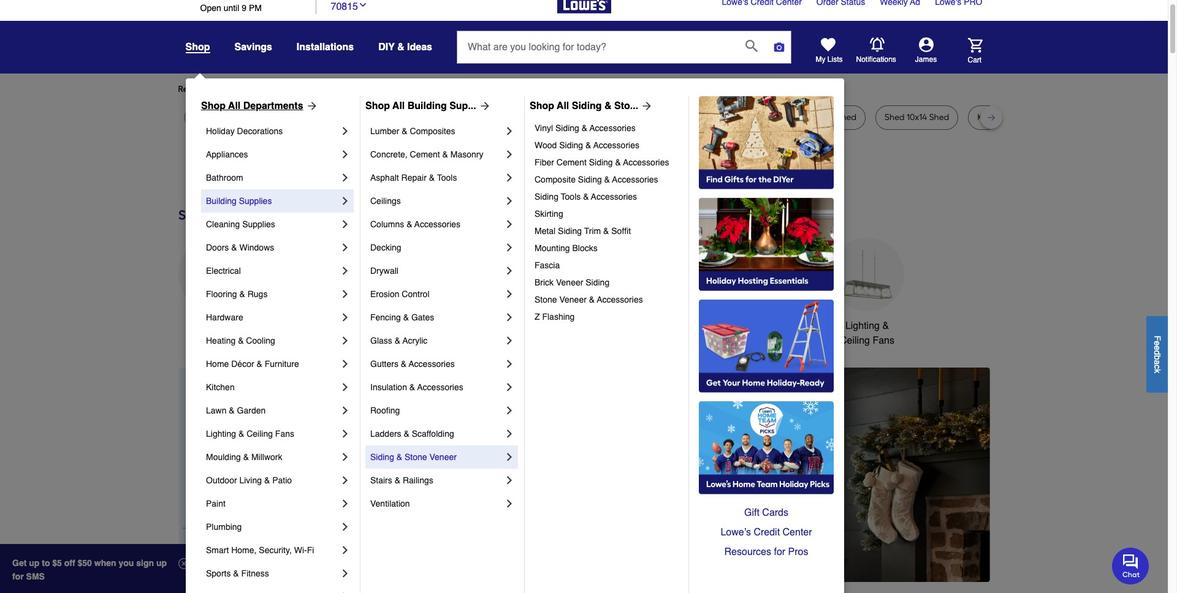 Task type: describe. For each thing, give the bounding box(es) containing it.
smart home, security, wi-fi link
[[206, 539, 339, 563]]

0 vertical spatial bathroom
[[206, 173, 243, 183]]

savings button
[[235, 36, 272, 58]]

insulation & accessories link
[[371, 376, 504, 399]]

lowe's home improvement notification center image
[[870, 37, 885, 52]]

holiday decorations link
[[206, 120, 339, 143]]

lawn mower
[[194, 112, 244, 123]]

1 vertical spatial lighting & ceiling fans
[[206, 429, 294, 439]]

moulding
[[206, 453, 241, 463]]

chevron right image for stairs & railings
[[504, 475, 516, 487]]

composites
[[410, 126, 455, 136]]

25 days of deals. don't miss deals every day. same-day delivery on in-stock orders placed by 2 p m. image
[[178, 368, 376, 583]]

z
[[535, 312, 540, 322]]

flooring
[[206, 290, 237, 299]]

bathroom inside button
[[660, 321, 702, 332]]

f e e d b a c k
[[1153, 336, 1163, 373]]

veneer for brick
[[556, 278, 584, 288]]

chevron right image for fencing & gates
[[504, 312, 516, 324]]

veneer for stone
[[560, 295, 587, 305]]

lowe's wishes you and your family a happy hanukkah. image
[[178, 162, 990, 193]]

chevron right image for concrete, cement & masonry
[[504, 148, 516, 161]]

stairs & railings
[[371, 476, 434, 486]]

4 shed from the left
[[930, 112, 950, 123]]

shop all building sup... link
[[366, 99, 491, 113]]

chevron right image for asphalt repair & tools
[[504, 172, 516, 184]]

smart home, security, wi-fi
[[206, 546, 314, 556]]

2 vertical spatial veneer
[[430, 453, 457, 463]]

search image
[[746, 40, 758, 52]]

accessories inside the gutters & accessories link
[[409, 359, 455, 369]]

columns & accessories
[[371, 220, 461, 229]]

chevron right image for decking
[[504, 242, 516, 254]]

1 e from the top
[[1153, 341, 1163, 346]]

mounting blocks
[[535, 244, 598, 253]]

fans inside lighting & ceiling fans
[[873, 336, 895, 347]]

outdoor living & patio link
[[206, 469, 339, 493]]

scroll to item #2 image
[[660, 561, 689, 565]]

2 e from the top
[[1153, 346, 1163, 351]]

chevron right image for erosion control
[[504, 288, 516, 301]]

james
[[916, 55, 937, 64]]

acrylic
[[403, 336, 428, 346]]

smart for smart home, security, wi-fi
[[206, 546, 229, 556]]

resources
[[725, 547, 772, 558]]

asphalt repair & tools
[[371, 173, 457, 183]]

accessories inside columns & accessories link
[[415, 220, 461, 229]]

chevron right image for home décor & furniture
[[339, 358, 351, 371]]

recommended
[[178, 84, 237, 94]]

sports & fitness link
[[206, 563, 339, 586]]

notifications
[[857, 55, 897, 64]]

faucets
[[495, 321, 530, 332]]

smart home button
[[738, 238, 811, 334]]

building inside "link"
[[206, 196, 237, 206]]

outdoor
[[743, 112, 776, 123]]

gutters & accessories link
[[371, 353, 504, 376]]

building supplies
[[206, 196, 272, 206]]

skirting
[[535, 209, 564, 219]]

garden
[[237, 406, 266, 416]]

chevron right image for heating & cooling
[[339, 335, 351, 347]]

lowe's home team holiday picks. image
[[699, 402, 834, 495]]

home inside smart home button
[[776, 321, 802, 332]]

sign
[[136, 559, 154, 569]]

patio
[[272, 476, 292, 486]]

metal siding trim & soffit link
[[535, 223, 680, 240]]

you for recommended searches for you
[[290, 84, 304, 94]]

0 horizontal spatial lighting
[[206, 429, 236, 439]]

0 horizontal spatial stone
[[405, 453, 427, 463]]

moulding & millwork
[[206, 453, 282, 463]]

get your home holiday-ready. image
[[699, 300, 834, 393]]

interior
[[401, 112, 428, 123]]

shed for shed 10x14 shed
[[885, 112, 905, 123]]

siding up 'skirting'
[[535, 192, 559, 202]]

lighting & ceiling fans button
[[831, 238, 904, 348]]

chevron right image for doors & windows
[[339, 242, 351, 254]]

paint
[[206, 499, 226, 509]]

center
[[783, 528, 813, 539]]

gift cards
[[745, 508, 789, 519]]

vinyl
[[535, 123, 553, 133]]

chevron right image for moulding & millwork
[[339, 451, 351, 464]]

0 vertical spatial tools
[[437, 173, 457, 183]]

columns
[[371, 220, 404, 229]]

ceiling inside button
[[840, 336, 870, 347]]

k
[[1153, 369, 1163, 373]]

1 horizontal spatial arrow right image
[[968, 475, 980, 488]]

siding up the stone veneer & accessories
[[586, 278, 610, 288]]

chevron right image for smart home, security, wi-fi
[[339, 545, 351, 557]]

electrical link
[[206, 259, 339, 283]]

shop 25 days of deals by category image
[[178, 205, 990, 225]]

chevron right image for siding & stone veneer
[[504, 451, 516, 464]]

50 percent off all artificial christmas trees, holiday lights and more. image
[[396, 368, 990, 583]]

ceilings link
[[371, 190, 504, 213]]

credit
[[754, 528, 780, 539]]

siding right vinyl
[[556, 123, 580, 133]]

doors & windows link
[[206, 236, 339, 259]]

cart
[[968, 56, 982, 64]]

& inside outdoor tools & equipment
[[617, 321, 623, 332]]

asphalt repair & tools link
[[371, 166, 504, 190]]

decking
[[371, 243, 402, 253]]

0 vertical spatial appliances
[[206, 150, 248, 159]]

roofing link
[[371, 399, 504, 423]]

siding up siding tools & accessories
[[578, 175, 602, 185]]

masonry
[[451, 150, 484, 159]]

vinyl siding & accessories
[[535, 123, 636, 133]]

z flashing
[[535, 312, 575, 322]]

shed for shed
[[837, 112, 857, 123]]

lowe's home improvement lists image
[[821, 37, 836, 52]]

accessories inside wood siding & accessories link
[[594, 140, 640, 150]]

siding down vinyl siding & accessories
[[560, 140, 583, 150]]

chevron down image
[[358, 0, 368, 10]]

chevron right image for drywall
[[504, 265, 516, 277]]

kitchen for kitchen faucets
[[460, 321, 492, 332]]

storage
[[778, 112, 809, 123]]

chevron right image for outdoor living & patio
[[339, 475, 351, 487]]

kitchen link
[[206, 376, 339, 399]]

gutters & accessories
[[371, 359, 455, 369]]

chevron right image for kitchen
[[339, 382, 351, 394]]

lighting & ceiling fans inside button
[[840, 321, 895, 347]]

cement for fiber
[[557, 158, 587, 167]]

get
[[12, 559, 27, 569]]

lowe's home improvement cart image
[[968, 38, 983, 52]]

outdoor tools & equipment
[[553, 321, 623, 347]]

brick veneer siding link
[[535, 274, 680, 291]]

0 vertical spatial building
[[408, 101, 447, 112]]

for inside the get up to $5 off $50 when you sign up for sms
[[12, 572, 24, 582]]

flooring & rugs link
[[206, 283, 339, 306]]

holiday decorations
[[206, 126, 283, 136]]

decorations for holiday
[[237, 126, 283, 136]]

gift
[[745, 508, 760, 519]]

supplies for building supplies
[[239, 196, 272, 206]]

Search Query text field
[[458, 31, 736, 63]]

1 vertical spatial ceiling
[[247, 429, 273, 439]]

stone veneer & accessories
[[535, 295, 643, 305]]

hardware
[[206, 313, 243, 323]]

for up door
[[386, 84, 397, 94]]

metal
[[535, 226, 556, 236]]

hardie
[[641, 112, 667, 123]]

lists
[[828, 55, 843, 64]]

lawn & garden link
[[206, 399, 339, 423]]

cooling
[[246, 336, 275, 346]]

arrow right image for shop all siding & sto...
[[639, 100, 653, 112]]

& inside 'link'
[[604, 226, 609, 236]]

chevron right image for insulation & accessories
[[504, 382, 516, 394]]

lowe's credit center link
[[699, 523, 834, 543]]

my lists link
[[816, 37, 843, 64]]

siding up 'composite siding & accessories'
[[589, 158, 613, 167]]

chevron right image for sports & fitness
[[339, 568, 351, 580]]

my lists
[[816, 55, 843, 64]]

accessories inside vinyl siding & accessories link
[[590, 123, 636, 133]]

9
[[242, 3, 247, 13]]

sports & fitness
[[206, 569, 269, 579]]

cement for concrete,
[[410, 150, 440, 159]]

mounting
[[535, 244, 570, 253]]

installations
[[297, 42, 354, 53]]

arrow right image for shop all departments
[[303, 100, 318, 112]]

shop all siding & sto...
[[530, 101, 639, 112]]



Task type: locate. For each thing, give the bounding box(es) containing it.
kitchen up "lawn"
[[206, 383, 235, 393]]

tools for siding
[[561, 192, 581, 202]]

0 horizontal spatial all
[[228, 101, 241, 112]]

accessories down composite siding & accessories link
[[591, 192, 637, 202]]

1 vertical spatial veneer
[[560, 295, 587, 305]]

accessories up insulation & accessories link
[[409, 359, 455, 369]]

b
[[1153, 355, 1163, 360]]

& inside lighting & ceiling fans
[[883, 321, 890, 332]]

pm
[[249, 3, 262, 13]]

sms
[[26, 572, 45, 582]]

building up interior
[[408, 101, 447, 112]]

1 horizontal spatial all
[[393, 101, 405, 112]]

1 shop from the left
[[201, 101, 226, 112]]

1 vertical spatial supplies
[[242, 220, 275, 229]]

chevron right image for ventilation
[[504, 498, 516, 510]]

0 horizontal spatial up
[[29, 559, 39, 569]]

home
[[776, 321, 802, 332], [206, 359, 229, 369]]

cement down composites
[[410, 150, 440, 159]]

shop for shop all siding & sto...
[[530, 101, 555, 112]]

decorations for christmas
[[375, 336, 428, 347]]

0 vertical spatial home
[[776, 321, 802, 332]]

accessories up fiber cement siding & accessories link at the top of page
[[594, 140, 640, 150]]

searches
[[239, 84, 275, 94]]

chevron right image for lumber & composites
[[504, 125, 516, 137]]

3 shed from the left
[[885, 112, 905, 123]]

siding up quikrete
[[572, 101, 602, 112]]

chevron right image for cleaning supplies
[[339, 218, 351, 231]]

1 vertical spatial kitchen
[[206, 383, 235, 393]]

shed
[[721, 112, 741, 123], [837, 112, 857, 123], [885, 112, 905, 123], [930, 112, 950, 123]]

accessories inside insulation & accessories link
[[418, 383, 464, 393]]

0 horizontal spatial you
[[290, 84, 304, 94]]

lighting inside lighting & ceiling fans
[[846, 321, 880, 332]]

skirting link
[[535, 205, 680, 223]]

chevron right image for gutters & accessories
[[504, 358, 516, 371]]

christmas decorations
[[375, 321, 428, 347]]

appliances inside button
[[191, 321, 239, 332]]

glass & acrylic link
[[371, 329, 504, 353]]

chevron right image for ceilings
[[504, 195, 516, 207]]

decorations inside christmas decorations 'button'
[[375, 336, 428, 347]]

1 horizontal spatial shop
[[366, 101, 390, 112]]

cement down wood siding & accessories
[[557, 158, 587, 167]]

0 vertical spatial veneer
[[556, 278, 584, 288]]

bathroom
[[206, 173, 243, 183], [660, 321, 702, 332]]

kitchen
[[460, 321, 492, 332], [206, 383, 235, 393]]

more
[[314, 84, 334, 94]]

up left to
[[29, 559, 39, 569]]

sto...
[[615, 101, 639, 112]]

chevron right image for flooring & rugs
[[339, 288, 351, 301]]

None search field
[[457, 31, 792, 75]]

departments
[[243, 101, 303, 112]]

smart for smart home
[[747, 321, 773, 332]]

decking link
[[371, 236, 504, 259]]

cart button
[[951, 38, 983, 65]]

get up to $5 off $50 when you sign up for sms
[[12, 559, 167, 582]]

0 horizontal spatial kitchen
[[206, 383, 235, 393]]

1 vertical spatial tools
[[561, 192, 581, 202]]

chevron right image for appliances
[[339, 148, 351, 161]]

fitness
[[241, 569, 269, 579]]

cards
[[763, 508, 789, 519]]

arrow right image
[[476, 100, 491, 112], [968, 475, 980, 488]]

0 horizontal spatial tools
[[437, 173, 457, 183]]

kitchen inside button
[[460, 321, 492, 332]]

find gifts for the diyer. image
[[699, 96, 834, 190]]

you up shop all building sup...
[[399, 84, 413, 94]]

fiber cement siding & accessories link
[[535, 154, 680, 171]]

2 horizontal spatial tools
[[591, 321, 614, 332]]

fencing & gates
[[371, 313, 434, 323]]

accessories inside siding tools & accessories link
[[591, 192, 637, 202]]

home inside 'home décor & furniture' link
[[206, 359, 229, 369]]

0 horizontal spatial lighting & ceiling fans
[[206, 429, 294, 439]]

arrow right image left 'board'
[[639, 100, 653, 112]]

1 horizontal spatial tools
[[561, 192, 581, 202]]

fencing & gates link
[[371, 306, 504, 329]]

lumber & composites link
[[371, 120, 504, 143]]

shed left the 10x14
[[885, 112, 905, 123]]

chevron right image for lighting & ceiling fans
[[339, 428, 351, 440]]

0 horizontal spatial arrow right image
[[476, 100, 491, 112]]

1 vertical spatial home
[[206, 359, 229, 369]]

e
[[1153, 341, 1163, 346], [1153, 346, 1163, 351]]

0 vertical spatial ceiling
[[840, 336, 870, 347]]

0 vertical spatial stone
[[535, 295, 557, 305]]

shed outdoor storage
[[721, 112, 809, 123]]

kitchen for kitchen
[[206, 383, 235, 393]]

shop button
[[186, 41, 210, 53]]

up right sign
[[156, 559, 167, 569]]

0 horizontal spatial bathroom
[[206, 173, 243, 183]]

0 vertical spatial smart
[[747, 321, 773, 332]]

70815
[[331, 1, 358, 12]]

for down get
[[12, 572, 24, 582]]

outdoor inside outdoor tools & equipment
[[553, 321, 588, 332]]

composite siding & accessories link
[[535, 171, 680, 188]]

arrow right image down "more"
[[303, 100, 318, 112]]

accessories up the decking link on the left
[[415, 220, 461, 229]]

supplies up 'cleaning supplies' at the top left of the page
[[239, 196, 272, 206]]

sup...
[[450, 101, 476, 112]]

1 horizontal spatial cement
[[557, 158, 587, 167]]

siding tools & accessories
[[535, 192, 637, 202]]

smart inside button
[[747, 321, 773, 332]]

arrow right image
[[303, 100, 318, 112], [639, 100, 653, 112]]

1 horizontal spatial you
[[399, 84, 413, 94]]

2 arrow right image from the left
[[639, 100, 653, 112]]

you inside more suggestions for you link
[[399, 84, 413, 94]]

security,
[[259, 546, 292, 556]]

0 vertical spatial kitchen
[[460, 321, 492, 332]]

outdoor for outdoor living & patio
[[206, 476, 237, 486]]

chevron right image
[[339, 125, 351, 137], [504, 125, 516, 137], [339, 148, 351, 161], [504, 148, 516, 161], [339, 195, 351, 207], [339, 218, 351, 231], [339, 242, 351, 254], [504, 242, 516, 254], [339, 265, 351, 277], [339, 288, 351, 301], [504, 288, 516, 301], [504, 335, 516, 347], [504, 358, 516, 371], [339, 382, 351, 394], [504, 382, 516, 394], [339, 428, 351, 440], [504, 451, 516, 464], [339, 475, 351, 487], [504, 498, 516, 510], [339, 521, 351, 534], [339, 545, 351, 557], [339, 568, 351, 580]]

outdoor up equipment
[[553, 321, 588, 332]]

scaffolding
[[412, 429, 454, 439]]

all for departments
[[228, 101, 241, 112]]

1 vertical spatial stone
[[405, 453, 427, 463]]

accessories inside composite siding & accessories link
[[612, 175, 659, 185]]

up
[[29, 559, 39, 569], [156, 559, 167, 569]]

shed for shed outdoor storage
[[721, 112, 741, 123]]

ladders & scaffolding
[[371, 429, 454, 439]]

when
[[94, 559, 116, 569]]

sports
[[206, 569, 231, 579]]

1 horizontal spatial outdoor
[[553, 321, 588, 332]]

christmas decorations button
[[365, 238, 438, 348]]

accessories up wood siding & accessories link at the top of page
[[590, 123, 636, 133]]

1 arrow right image from the left
[[303, 100, 318, 112]]

concrete,
[[371, 150, 408, 159]]

veneer right brick
[[556, 278, 584, 288]]

1 horizontal spatial arrow right image
[[639, 100, 653, 112]]

1 up from the left
[[29, 559, 39, 569]]

you left "more"
[[290, 84, 304, 94]]

diy
[[379, 42, 395, 53]]

1 horizontal spatial lighting & ceiling fans
[[840, 321, 895, 347]]

all down the recommended searches for you heading
[[557, 101, 569, 112]]

erosion
[[371, 290, 400, 299]]

cement
[[410, 150, 440, 159], [557, 158, 587, 167]]

camera image
[[774, 41, 786, 53]]

cleaning supplies link
[[206, 213, 339, 236]]

supplies inside "link"
[[239, 196, 272, 206]]

1 horizontal spatial decorations
[[375, 336, 428, 347]]

decorations
[[237, 126, 283, 136], [375, 336, 428, 347]]

tools down concrete, cement & masonry link
[[437, 173, 457, 183]]

chevron right image for roofing
[[504, 405, 516, 417]]

e up b
[[1153, 346, 1163, 351]]

1 horizontal spatial smart
[[747, 321, 773, 332]]

appliances down holiday
[[206, 150, 248, 159]]

e up d
[[1153, 341, 1163, 346]]

heating & cooling link
[[206, 329, 339, 353]]

veneer down brick veneer siding on the top
[[560, 295, 587, 305]]

fascia link
[[535, 257, 680, 274]]

supplies
[[239, 196, 272, 206], [242, 220, 275, 229]]

equipment
[[565, 336, 611, 347]]

supplies for cleaning supplies
[[242, 220, 275, 229]]

lowe's credit center
[[721, 528, 813, 539]]

tools up shop 25 days of deals by category image at the top
[[561, 192, 581, 202]]

millwork
[[251, 453, 282, 463]]

building up the "cleaning"
[[206, 196, 237, 206]]

1 vertical spatial outdoor
[[206, 476, 237, 486]]

all up door interior
[[393, 101, 405, 112]]

0 vertical spatial fans
[[873, 336, 895, 347]]

1 horizontal spatial building
[[408, 101, 447, 112]]

chevron right image for columns & accessories
[[504, 218, 516, 231]]

decorations down peel
[[237, 126, 283, 136]]

1 horizontal spatial fans
[[873, 336, 895, 347]]

1 horizontal spatial bathroom
[[660, 321, 702, 332]]

accessories up z flashing link
[[597, 295, 643, 305]]

1 vertical spatial bathroom
[[660, 321, 702, 332]]

accessories inside fiber cement siding & accessories link
[[623, 158, 670, 167]]

0 horizontal spatial decorations
[[237, 126, 283, 136]]

ceilings
[[371, 196, 401, 206]]

2 vertical spatial tools
[[591, 321, 614, 332]]

1 vertical spatial appliances
[[191, 321, 239, 332]]

recommended searches for you heading
[[178, 83, 990, 96]]

shop for shop all departments
[[201, 101, 226, 112]]

0 horizontal spatial shop
[[201, 101, 226, 112]]

0 vertical spatial supplies
[[239, 196, 272, 206]]

holiday hosting essentials. image
[[699, 198, 834, 291]]

repair
[[402, 173, 427, 183]]

building
[[408, 101, 447, 112], [206, 196, 237, 206]]

shop up lawn mower
[[201, 101, 226, 112]]

0 horizontal spatial outdoor
[[206, 476, 237, 486]]

0 horizontal spatial smart
[[206, 546, 229, 556]]

shop up door
[[366, 101, 390, 112]]

chevron right image for bathroom
[[339, 172, 351, 184]]

you
[[119, 559, 134, 569]]

arrow right image inside shop all departments link
[[303, 100, 318, 112]]

lawn & garden
[[206, 406, 266, 416]]

doors & windows
[[206, 243, 274, 253]]

shop all departments link
[[201, 99, 318, 113]]

chevron right image for hardware
[[339, 312, 351, 324]]

all for building
[[393, 101, 405, 112]]

accessories inside stone veneer & accessories link
[[597, 295, 643, 305]]

0 vertical spatial outdoor
[[553, 321, 588, 332]]

tools for outdoor
[[591, 321, 614, 332]]

shed right the 10x14
[[930, 112, 950, 123]]

chevron right image for holiday decorations
[[339, 125, 351, 137]]

drywall link
[[371, 259, 504, 283]]

1 vertical spatial fans
[[275, 429, 294, 439]]

door interior
[[380, 112, 428, 123]]

smart home
[[747, 321, 802, 332]]

1 horizontal spatial stone
[[535, 295, 557, 305]]

supplies up windows
[[242, 220, 275, 229]]

1 vertical spatial building
[[206, 196, 237, 206]]

1 vertical spatial lighting
[[206, 429, 236, 439]]

resources for pros
[[725, 547, 809, 558]]

shop
[[201, 101, 226, 112], [366, 101, 390, 112], [530, 101, 555, 112]]

erosion control
[[371, 290, 430, 299]]

kitchen left "faucets"
[[460, 321, 492, 332]]

3 all from the left
[[557, 101, 569, 112]]

all up mower
[[228, 101, 241, 112]]

0 vertical spatial decorations
[[237, 126, 283, 136]]

chevron right image for building supplies
[[339, 195, 351, 207]]

open
[[200, 3, 221, 13]]

siding inside 'link'
[[558, 226, 582, 236]]

fencing
[[371, 313, 401, 323]]

1 horizontal spatial ceiling
[[840, 336, 870, 347]]

2 shed from the left
[[837, 112, 857, 123]]

mower
[[217, 112, 244, 123]]

1 vertical spatial smart
[[206, 546, 229, 556]]

siding & stone veneer link
[[371, 446, 504, 469]]

accessories up composite siding & accessories link
[[623, 158, 670, 167]]

rugs
[[248, 290, 268, 299]]

tools inside outdoor tools & equipment
[[591, 321, 614, 332]]

0 horizontal spatial home
[[206, 359, 229, 369]]

brick
[[535, 278, 554, 288]]

chevron right image for glass & acrylic
[[504, 335, 516, 347]]

1 vertical spatial arrow right image
[[968, 475, 980, 488]]

shop for shop all building sup...
[[366, 101, 390, 112]]

1 horizontal spatial home
[[776, 321, 802, 332]]

shed right the storage
[[837, 112, 857, 123]]

siding up the stairs
[[371, 453, 394, 463]]

2 horizontal spatial shop
[[530, 101, 555, 112]]

1 horizontal spatial kitchen
[[460, 321, 492, 332]]

chevron right image for paint
[[339, 498, 351, 510]]

scroll to item #3 element
[[689, 559, 721, 567]]

drywall
[[371, 266, 399, 276]]

0 horizontal spatial fans
[[275, 429, 294, 439]]

decorations down christmas
[[375, 336, 428, 347]]

appliances up heating
[[191, 321, 239, 332]]

for up departments
[[277, 84, 288, 94]]

accessories down fiber cement siding & accessories link at the top of page
[[612, 175, 659, 185]]

lowe's home improvement logo image
[[557, 0, 611, 28]]

siding up mounting blocks on the top of the page
[[558, 226, 582, 236]]

outdoor for outdoor tools & equipment
[[553, 321, 588, 332]]

chevron right image
[[339, 172, 351, 184], [504, 172, 516, 184], [504, 195, 516, 207], [504, 218, 516, 231], [504, 265, 516, 277], [339, 312, 351, 324], [504, 312, 516, 324], [339, 335, 351, 347], [339, 358, 351, 371], [339, 405, 351, 417], [504, 405, 516, 417], [504, 428, 516, 440], [339, 451, 351, 464], [504, 475, 516, 487], [339, 498, 351, 510], [339, 591, 351, 594]]

brick veneer siding
[[535, 278, 610, 288]]

2 all from the left
[[393, 101, 405, 112]]

resources for pros link
[[699, 543, 834, 563]]

hardware link
[[206, 306, 339, 329]]

flashing
[[543, 312, 575, 322]]

chevron right image for electrical
[[339, 265, 351, 277]]

stone up railings
[[405, 453, 427, 463]]

decorations inside the holiday decorations link
[[237, 126, 283, 136]]

1 you from the left
[[290, 84, 304, 94]]

refrigerator
[[456, 112, 503, 123]]

1 all from the left
[[228, 101, 241, 112]]

décor
[[231, 359, 254, 369]]

chevron right image for lawn & garden
[[339, 405, 351, 417]]

building supplies link
[[206, 190, 339, 213]]

1 horizontal spatial lighting
[[846, 321, 880, 332]]

2 up from the left
[[156, 559, 167, 569]]

arrow left image
[[406, 475, 419, 488]]

gutters
[[371, 359, 399, 369]]

recommended searches for you
[[178, 84, 304, 94]]

veneer up stairs & railings link at the left bottom of the page
[[430, 453, 457, 463]]

2 shop from the left
[[366, 101, 390, 112]]

shed left outdoor
[[721, 112, 741, 123]]

0 horizontal spatial arrow right image
[[303, 100, 318, 112]]

2 you from the left
[[399, 84, 413, 94]]

f
[[1153, 336, 1163, 341]]

accessories down the gutters & accessories link at the left of page
[[418, 383, 464, 393]]

all for siding
[[557, 101, 569, 112]]

you for more suggestions for you
[[399, 84, 413, 94]]

0 vertical spatial lighting
[[846, 321, 880, 332]]

0 horizontal spatial building
[[206, 196, 237, 206]]

tools up equipment
[[591, 321, 614, 332]]

0 vertical spatial lighting & ceiling fans
[[840, 321, 895, 347]]

outdoor down moulding
[[206, 476, 237, 486]]

1 vertical spatial decorations
[[375, 336, 428, 347]]

diy & ideas button
[[379, 36, 432, 58]]

chevron right image for plumbing
[[339, 521, 351, 534]]

0 horizontal spatial cement
[[410, 150, 440, 159]]

arrow right image inside shop all siding & sto... link
[[639, 100, 653, 112]]

paint link
[[206, 493, 339, 516]]

3 shop from the left
[[530, 101, 555, 112]]

chevron right image for ladders & scaffolding
[[504, 428, 516, 440]]

2 horizontal spatial all
[[557, 101, 569, 112]]

stone down brick
[[535, 295, 557, 305]]

1 horizontal spatial up
[[156, 559, 167, 569]]

chat invite button image
[[1113, 548, 1150, 585]]

for left pros
[[774, 547, 786, 558]]

shop up toilet
[[530, 101, 555, 112]]

arrow right image inside 'shop all building sup...' link
[[476, 100, 491, 112]]

a
[[1153, 360, 1163, 365]]

1 shed from the left
[[721, 112, 741, 123]]

stairs & railings link
[[371, 469, 504, 493]]

0 vertical spatial arrow right image
[[476, 100, 491, 112]]

gates
[[412, 313, 434, 323]]

0 horizontal spatial ceiling
[[247, 429, 273, 439]]

more suggestions for you link
[[314, 83, 423, 96]]



